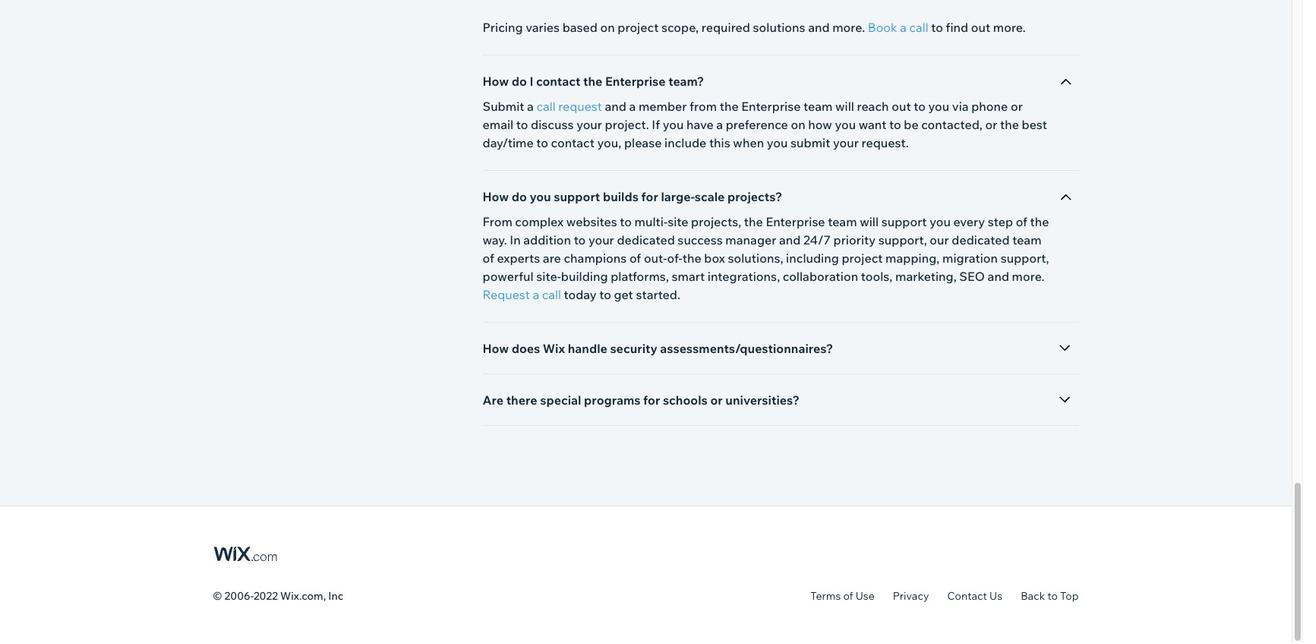 Task type: locate. For each thing, give the bounding box(es) containing it.
when
[[733, 135, 764, 150]]

0 horizontal spatial and
[[605, 99, 626, 114]]

0 horizontal spatial or
[[710, 393, 723, 408]]

you right if
[[663, 117, 684, 132]]

terms of use
[[810, 589, 875, 603]]

0 vertical spatial more.
[[993, 20, 1026, 35]]

a
[[900, 20, 907, 35], [527, 99, 534, 114], [629, 99, 636, 114], [716, 117, 723, 132], [533, 287, 539, 302]]

or right schools
[[710, 393, 723, 408]]

request
[[558, 99, 602, 114]]

0 horizontal spatial dedicated
[[617, 232, 675, 248]]

do
[[512, 74, 527, 89], [512, 189, 527, 204]]

and left 24/7
[[779, 232, 801, 248]]

a for submit
[[527, 99, 534, 114]]

or
[[1011, 99, 1023, 114], [985, 117, 997, 132], [710, 393, 723, 408]]

have
[[686, 117, 714, 132]]

1 vertical spatial call
[[537, 99, 556, 114]]

project.
[[605, 117, 649, 132]]

wix
[[543, 341, 565, 356]]

0 vertical spatial do
[[512, 74, 527, 89]]

0 vertical spatial or
[[1011, 99, 1023, 114]]

book a call to find out more.
[[868, 20, 1026, 35]]

how left does
[[483, 341, 509, 356]]

2 vertical spatial your
[[589, 232, 614, 248]]

or up best
[[1011, 99, 1023, 114]]

member
[[639, 99, 687, 114]]

0 vertical spatial contact
[[536, 74, 581, 89]]

the right step
[[1030, 214, 1049, 229]]

team up how
[[804, 99, 833, 114]]

how for how do you support builds for large-scale projects?
[[483, 189, 509, 204]]

1 how from the top
[[483, 74, 509, 89]]

a up project.
[[629, 99, 636, 114]]

2 vertical spatial or
[[710, 393, 723, 408]]

1 dedicated from the left
[[617, 232, 675, 248]]

of
[[1016, 214, 1028, 229], [483, 251, 494, 266], [630, 251, 641, 266], [843, 589, 853, 603]]

1 vertical spatial support
[[881, 214, 927, 229]]

solutions,
[[728, 251, 783, 266]]

0 vertical spatial out
[[971, 20, 990, 35]]

24/7
[[804, 232, 831, 248]]

enterprise for team
[[741, 99, 801, 114]]

team inside and a member from the enterprise team will reach out to you via phone or email to discuss your project. if you have a preference on how you want to be contacted, or the best day/time to contact you, please include this when you submit your request.
[[804, 99, 833, 114]]

multi-
[[635, 214, 668, 229]]

dedicated
[[617, 232, 675, 248], [952, 232, 1010, 248]]

support,
[[878, 232, 927, 248], [1001, 251, 1049, 266]]

0 vertical spatial team
[[804, 99, 833, 114]]

how do you support builds for large-scale projects?
[[483, 189, 782, 204]]

0 vertical spatial will
[[835, 99, 854, 114]]

how up submit
[[483, 74, 509, 89]]

enterprise up 24/7
[[766, 214, 825, 229]]

how for how does wix handle security assessments/questionnaires?
[[483, 341, 509, 356]]

will
[[835, 99, 854, 114], [860, 214, 879, 229]]

2 vertical spatial enterprise
[[766, 214, 825, 229]]

today
[[564, 287, 597, 302]]

call
[[909, 20, 929, 35], [537, 99, 556, 114], [542, 287, 561, 302]]

you up our
[[930, 214, 951, 229]]

support inside from complex websites to multi-site projects, the enterprise team will support you every step of the way. in addition to your dedicated success manager and 24/7 priority support, our dedicated team of experts are champions of out-of-the box solutions, including project mapping, migration support, powerful site-building platforms, smart integrations, collaboration tools, marketing, seo and more. request a call today to get started.
[[881, 214, 927, 229]]

contact down discuss
[[551, 135, 595, 150]]

2 horizontal spatial or
[[1011, 99, 1023, 114]]

you left via
[[928, 99, 949, 114]]

complex
[[515, 214, 564, 229]]

top
[[1060, 589, 1079, 603]]

support, up mapping,
[[878, 232, 927, 248]]

a down the site-
[[533, 287, 539, 302]]

contact
[[536, 74, 581, 89], [551, 135, 595, 150]]

priority
[[834, 232, 876, 248]]

of-
[[667, 251, 683, 266]]

0 horizontal spatial out
[[892, 99, 911, 114]]

1 horizontal spatial or
[[985, 117, 997, 132]]

enterprise up preference
[[741, 99, 801, 114]]

large-
[[661, 189, 695, 204]]

do left i
[[512, 74, 527, 89]]

be
[[904, 117, 919, 132]]

0 vertical spatial and
[[605, 99, 626, 114]]

preference
[[726, 117, 788, 132]]

0 vertical spatial how
[[483, 74, 509, 89]]

to up be
[[914, 99, 926, 114]]

from complex websites to multi-site projects, the enterprise team will support you every step of the way. in addition to your dedicated success manager and 24/7 priority support, our dedicated team of experts are champions of out-of-the box solutions, including project mapping, migration support, powerful site-building platforms, smart integrations, collaboration tools, marketing, seo and more. request a call today to get started.
[[483, 214, 1049, 302]]

get
[[614, 287, 633, 302]]

and inside and a member from the enterprise team will reach out to you via phone or email to discuss your project. if you have a preference on how you want to be contacted, or the best day/time to contact you, please include this when you submit your request.
[[605, 99, 626, 114]]

you
[[928, 99, 949, 114], [663, 117, 684, 132], [835, 117, 856, 132], [767, 135, 788, 150], [530, 189, 551, 204], [930, 214, 951, 229]]

how
[[483, 74, 509, 89], [483, 189, 509, 204], [483, 341, 509, 356]]

marketing,
[[895, 269, 957, 284]]

of down way.
[[483, 251, 494, 266]]

find
[[946, 20, 968, 35]]

2 vertical spatial how
[[483, 341, 509, 356]]

support
[[554, 189, 600, 204], [881, 214, 927, 229]]

support up mapping,
[[881, 214, 927, 229]]

2 vertical spatial call
[[542, 287, 561, 302]]

enterprise up member
[[605, 74, 666, 89]]

there
[[506, 393, 537, 408]]

2 vertical spatial and
[[988, 269, 1009, 284]]

0 vertical spatial call
[[909, 20, 929, 35]]

1 vertical spatial or
[[985, 117, 997, 132]]

discuss
[[531, 117, 574, 132]]

1 vertical spatial contact
[[551, 135, 595, 150]]

will up priority
[[860, 214, 879, 229]]

1 vertical spatial out
[[892, 99, 911, 114]]

call up discuss
[[537, 99, 556, 114]]

1 horizontal spatial dedicated
[[952, 232, 1010, 248]]

more. inside from complex websites to multi-site projects, the enterprise team will support you every step of the way. in addition to your dedicated success manager and 24/7 priority support, our dedicated team of experts are champions of out-of-the box solutions, including project mapping, migration support, powerful site-building platforms, smart integrations, collaboration tools, marketing, seo and more. request a call today to get started.
[[1012, 269, 1045, 284]]

0 vertical spatial your
[[577, 117, 602, 132]]

the up request
[[583, 74, 603, 89]]

2 dedicated from the left
[[952, 232, 1010, 248]]

1 horizontal spatial support,
[[1001, 251, 1049, 266]]

how up from
[[483, 189, 509, 204]]

want
[[859, 117, 887, 132]]

mapping,
[[886, 251, 940, 266]]

1 vertical spatial how
[[483, 189, 509, 204]]

a right book
[[900, 20, 907, 35]]

team
[[804, 99, 833, 114], [828, 214, 857, 229], [1013, 232, 1042, 248]]

2006-
[[224, 589, 254, 603]]

from
[[483, 214, 512, 229]]

1 vertical spatial do
[[512, 189, 527, 204]]

3 how from the top
[[483, 341, 509, 356]]

will inside from complex websites to multi-site projects, the enterprise team will support you every step of the way. in addition to your dedicated success manager and 24/7 priority support, our dedicated team of experts are champions of out-of-the box solutions, including project mapping, migration support, powerful site-building platforms, smart integrations, collaboration tools, marketing, seo and more. request a call today to get started.
[[860, 214, 879, 229]]

2022
[[254, 589, 278, 603]]

dedicated up migration
[[952, 232, 1010, 248]]

do up the complex
[[512, 189, 527, 204]]

call down the site-
[[542, 287, 561, 302]]

and up project.
[[605, 99, 626, 114]]

more. right find
[[993, 20, 1026, 35]]

your down request
[[577, 117, 602, 132]]

out inside and a member from the enterprise team will reach out to you via phone or email to discuss your project. if you have a preference on how you want to be contacted, or the best day/time to contact you, please include this when you submit your request.
[[892, 99, 911, 114]]

builds
[[603, 189, 639, 204]]

0 vertical spatial support,
[[878, 232, 927, 248]]

0 horizontal spatial support,
[[878, 232, 927, 248]]

more. right seo
[[1012, 269, 1045, 284]]

you inside from complex websites to multi-site projects, the enterprise team will support you every step of the way. in addition to your dedicated success manager and 24/7 priority support, our dedicated team of experts are champions of out-of-the box solutions, including project mapping, migration support, powerful site-building platforms, smart integrations, collaboration tools, marketing, seo and more. request a call today to get started.
[[930, 214, 951, 229]]

1 horizontal spatial and
[[779, 232, 801, 248]]

for left schools
[[643, 393, 660, 408]]

manager
[[726, 232, 776, 248]]

to
[[931, 20, 943, 35], [914, 99, 926, 114], [516, 117, 528, 132], [889, 117, 901, 132], [536, 135, 548, 150], [620, 214, 632, 229], [574, 232, 586, 248], [599, 287, 611, 302], [1048, 589, 1058, 603]]

and
[[605, 99, 626, 114], [779, 232, 801, 248], [988, 269, 1009, 284]]

support up the websites on the top left of page
[[554, 189, 600, 204]]

of up platforms, at the top
[[630, 251, 641, 266]]

book
[[868, 20, 897, 35]]

how does wix handle security assessments/questionnaires?
[[483, 341, 833, 356]]

for up multi-
[[641, 189, 658, 204]]

a down i
[[527, 99, 534, 114]]

do for you
[[512, 189, 527, 204]]

a inside from complex websites to multi-site projects, the enterprise team will support you every step of the way. in addition to your dedicated success manager and 24/7 priority support, our dedicated team of experts are champions of out-of-the box solutions, including project mapping, migration support, powerful site-building platforms, smart integrations, collaboration tools, marketing, seo and more. request a call today to get started.
[[533, 287, 539, 302]]

projects,
[[691, 214, 741, 229]]

contact right i
[[536, 74, 581, 89]]

2 do from the top
[[512, 189, 527, 204]]

team down step
[[1013, 232, 1042, 248]]

how do i contact the enterprise team?
[[483, 74, 704, 89]]

are
[[543, 251, 561, 266]]

call right book
[[909, 20, 929, 35]]

to left be
[[889, 117, 901, 132]]

or down phone
[[985, 117, 997, 132]]

out right find
[[971, 20, 990, 35]]

1 vertical spatial support,
[[1001, 251, 1049, 266]]

1 vertical spatial will
[[860, 214, 879, 229]]

do for i
[[512, 74, 527, 89]]

email
[[483, 117, 514, 132]]

1 vertical spatial enterprise
[[741, 99, 801, 114]]

i
[[530, 74, 533, 89]]

special
[[540, 393, 581, 408]]

2 how from the top
[[483, 189, 509, 204]]

will left reach
[[835, 99, 854, 114]]

0 horizontal spatial will
[[835, 99, 854, 114]]

support, down step
[[1001, 251, 1049, 266]]

0 horizontal spatial support
[[554, 189, 600, 204]]

1 horizontal spatial will
[[860, 214, 879, 229]]

you up the complex
[[530, 189, 551, 204]]

© 2006-2022 wix.com, inc
[[213, 589, 344, 603]]

your down want on the right top
[[833, 135, 859, 150]]

0 vertical spatial enterprise
[[605, 74, 666, 89]]

dedicated down multi-
[[617, 232, 675, 248]]

to left get
[[599, 287, 611, 302]]

and right seo
[[988, 269, 1009, 284]]

your up champions
[[589, 232, 614, 248]]

enterprise
[[605, 74, 666, 89], [741, 99, 801, 114], [766, 214, 825, 229]]

team up priority
[[828, 214, 857, 229]]

out up be
[[892, 99, 911, 114]]

1 do from the top
[[512, 74, 527, 89]]

a for and
[[629, 99, 636, 114]]

1 vertical spatial more.
[[1012, 269, 1045, 284]]

privacy
[[893, 589, 929, 603]]

out
[[971, 20, 990, 35], [892, 99, 911, 114]]

enterprise inside and a member from the enterprise team will reach out to you via phone or email to discuss your project. if you have a preference on how you want to be contacted, or the best day/time to contact you, please include this when you submit your request.
[[741, 99, 801, 114]]

1 horizontal spatial support
[[881, 214, 927, 229]]

call for request
[[537, 99, 556, 114]]



Task type: vqa. For each thing, say whether or not it's contained in the screenshot.
Course in the top left of the page
no



Task type: describe. For each thing, give the bounding box(es) containing it.
are there special programs for schools or universities?
[[483, 393, 800, 408]]

back
[[1021, 589, 1045, 603]]

contact us
[[947, 589, 1003, 603]]

assessments/questionnaires?
[[660, 341, 833, 356]]

request
[[483, 287, 530, 302]]

to left multi-
[[620, 214, 632, 229]]

will inside and a member from the enterprise team will reach out to you via phone or email to discuss your project. if you have a preference on how you want to be contacted, or the best day/time to contact you, please include this when you submit your request.
[[835, 99, 854, 114]]

the up manager
[[744, 214, 763, 229]]

success
[[678, 232, 723, 248]]

on
[[791, 117, 805, 132]]

you down preference
[[767, 135, 788, 150]]

out-
[[644, 251, 667, 266]]

us
[[990, 589, 1003, 603]]

to down the websites on the top left of page
[[574, 232, 586, 248]]

building
[[561, 269, 608, 284]]

security
[[610, 341, 657, 356]]

the left best
[[1000, 117, 1019, 132]]

1 horizontal spatial out
[[971, 20, 990, 35]]

call for to
[[909, 20, 929, 35]]

experts
[[497, 251, 540, 266]]

phone
[[971, 99, 1008, 114]]

1 vertical spatial team
[[828, 214, 857, 229]]

platforms,
[[611, 269, 669, 284]]

0 vertical spatial support
[[554, 189, 600, 204]]

a up this
[[716, 117, 723, 132]]

programs
[[584, 393, 641, 408]]

champions
[[564, 251, 627, 266]]

how for how do i contact the enterprise team?
[[483, 74, 509, 89]]

to left top
[[1048, 589, 1058, 603]]

in
[[510, 232, 521, 248]]

and a member from the enterprise team will reach out to you via phone or email to discuss your project. if you have a preference on how you want to be contacted, or the best day/time to contact you, please include this when you submit your request.
[[483, 99, 1047, 150]]

1 vertical spatial for
[[643, 393, 660, 408]]

reach
[[857, 99, 889, 114]]

submit
[[791, 135, 830, 150]]

via
[[952, 99, 969, 114]]

from
[[690, 99, 717, 114]]

project
[[842, 251, 883, 266]]

our
[[930, 232, 949, 248]]

back to top
[[1021, 589, 1079, 603]]

powerful
[[483, 269, 534, 284]]

projects?
[[728, 189, 782, 204]]

addition
[[523, 232, 571, 248]]

request.
[[862, 135, 909, 150]]

2 horizontal spatial and
[[988, 269, 1009, 284]]

a for book
[[900, 20, 907, 35]]

call inside from complex websites to multi-site projects, the enterprise team will support you every step of the way. in addition to your dedicated success manager and 24/7 priority support, our dedicated team of experts are champions of out-of-the box solutions, including project mapping, migration support, powerful site-building platforms, smart integrations, collaboration tools, marketing, seo and more. request a call today to get started.
[[542, 287, 561, 302]]

you,
[[597, 135, 621, 150]]

©
[[213, 589, 222, 603]]

team?
[[668, 74, 704, 89]]

box
[[704, 251, 725, 266]]

scale
[[695, 189, 725, 204]]

0 vertical spatial for
[[641, 189, 658, 204]]

terms
[[810, 589, 841, 603]]

way.
[[483, 232, 507, 248]]

submit
[[483, 99, 524, 114]]

tools,
[[861, 269, 893, 284]]

contact inside and a member from the enterprise team will reach out to you via phone or email to discuss your project. if you have a preference on how you want to be contacted, or the best day/time to contact you, please include this when you submit your request.
[[551, 135, 595, 150]]

universities?
[[726, 393, 800, 408]]

seo
[[959, 269, 985, 284]]

every
[[953, 214, 985, 229]]

1 vertical spatial your
[[833, 135, 859, 150]]

terms of use link
[[810, 589, 875, 603]]

privacy link
[[893, 589, 929, 603]]

schools
[[663, 393, 708, 408]]

handle
[[568, 341, 607, 356]]

smart
[[672, 269, 705, 284]]

site-
[[536, 269, 561, 284]]

started.
[[636, 287, 680, 302]]

1 vertical spatial and
[[779, 232, 801, 248]]

integrations,
[[708, 269, 780, 284]]

of left use
[[843, 589, 853, 603]]

this
[[709, 135, 730, 150]]

use
[[856, 589, 875, 603]]

enterprise for team?
[[605, 74, 666, 89]]

step
[[988, 214, 1013, 229]]

the right from
[[720, 99, 739, 114]]

if
[[652, 117, 660, 132]]

you right how
[[835, 117, 856, 132]]

are
[[483, 393, 504, 408]]

to up day/time
[[516, 117, 528, 132]]

including
[[786, 251, 839, 266]]

websites
[[566, 214, 617, 229]]

contacted,
[[921, 117, 983, 132]]

to down discuss
[[536, 135, 548, 150]]

wix.com,
[[280, 589, 326, 603]]

of right step
[[1016, 214, 1028, 229]]

please
[[624, 135, 662, 150]]

back to top button
[[1021, 589, 1079, 603]]

best
[[1022, 117, 1047, 132]]

include
[[665, 135, 706, 150]]

site
[[668, 214, 688, 229]]

migration
[[942, 251, 998, 266]]

2 vertical spatial team
[[1013, 232, 1042, 248]]

your inside from complex websites to multi-site projects, the enterprise team will support you every step of the way. in addition to your dedicated success manager and 24/7 priority support, our dedicated team of experts are champions of out-of-the box solutions, including project mapping, migration support, powerful site-building platforms, smart integrations, collaboration tools, marketing, seo and more. request a call today to get started.
[[589, 232, 614, 248]]

to left find
[[931, 20, 943, 35]]

the up smart
[[683, 251, 702, 266]]

does
[[512, 341, 540, 356]]

enterprise inside from complex websites to multi-site projects, the enterprise team will support you every step of the way. in addition to your dedicated success manager and 24/7 priority support, our dedicated team of experts are champions of out-of-the box solutions, including project mapping, migration support, powerful site-building platforms, smart integrations, collaboration tools, marketing, seo and more. request a call today to get started.
[[766, 214, 825, 229]]

contact us link
[[947, 589, 1003, 603]]

day/time
[[483, 135, 534, 150]]



